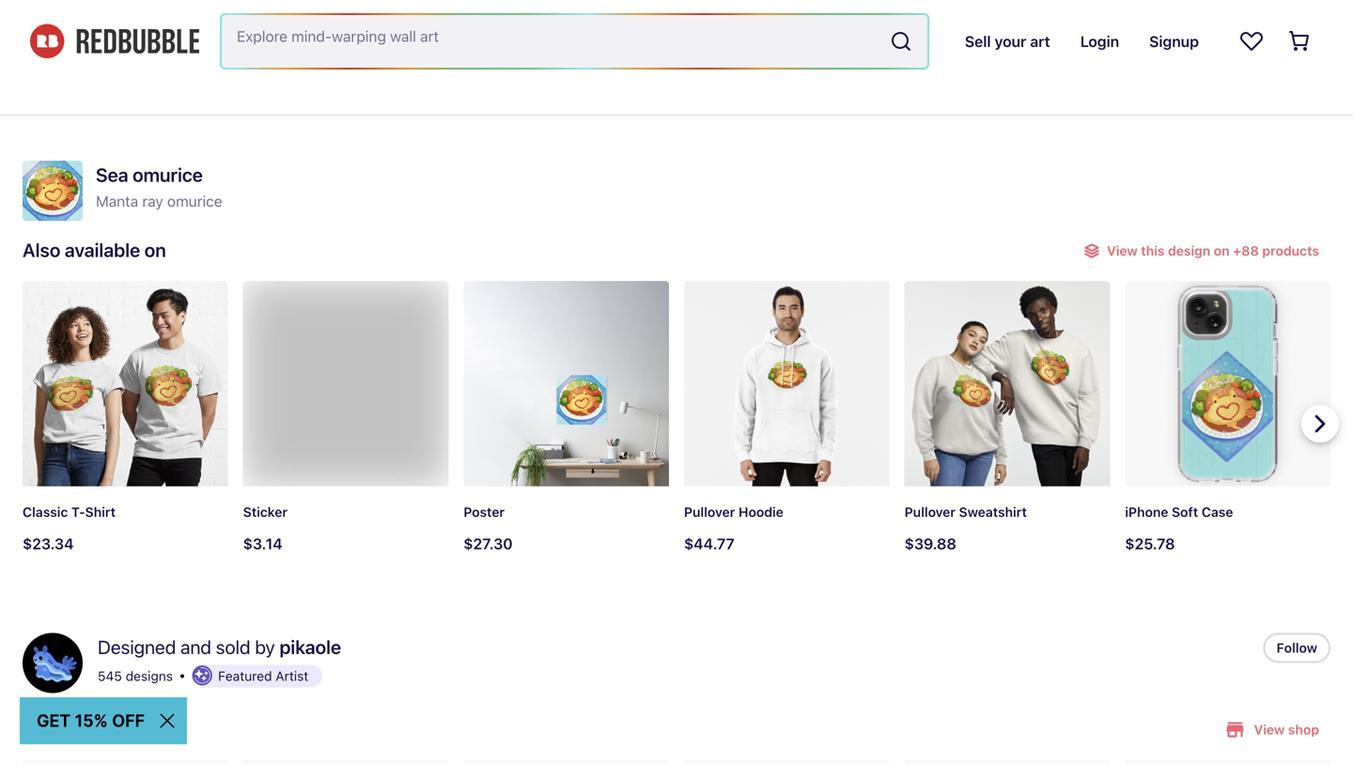 Task type: vqa. For each thing, say whether or not it's contained in the screenshot.
Galaxy within Horror House Samsung Galaxy Soft Case By dooomcat
no



Task type: locate. For each thing, give the bounding box(es) containing it.
sticker types may be printed and shipped from different locations
[[791, 3, 1236, 21]]

classic
[[23, 504, 68, 520]]

pullover up $39.88
[[905, 504, 956, 520]]

1 horizontal spatial by
[[255, 636, 275, 658]]

soft
[[1172, 504, 1198, 520]]

item preview, happy axolotl designed and sold by pikaole. image
[[1125, 760, 1331, 764]]

omurice up ray
[[133, 164, 203, 186]]

item preview, honey bees designed and sold by pikaole. image
[[905, 760, 1110, 764]]

sticker up $3.14
[[243, 504, 288, 520]]

pullover hoodie
[[684, 504, 784, 520]]

also
[[23, 239, 60, 261]]

designs
[[126, 668, 173, 684]]

item preview, ray day 1 - bright designed and sold by pikaole. image
[[684, 760, 890, 764]]

0 vertical spatial by
[[255, 636, 275, 658]]

$44.77
[[684, 535, 735, 553]]

545 designs
[[98, 668, 173, 684]]

item preview, sticker designed and sold by pikaole. image
[[243, 281, 449, 487]]

and left sold
[[181, 636, 211, 658]]

pullover for $39.88
[[905, 504, 956, 520]]

item preview, fluffy sea pancakes designed and sold by pikaole. image
[[23, 760, 228, 764]]

from
[[1077, 3, 1109, 21]]

and
[[989, 3, 1015, 21], [181, 636, 211, 658]]

shirt
[[85, 504, 116, 520]]

0 vertical spatial and
[[989, 3, 1015, 21]]

0 vertical spatial omurice
[[133, 164, 203, 186]]

item preview, pullover hoodie designed and sold by pikaole. image
[[684, 281, 890, 487]]

omurice right ray
[[167, 192, 222, 210]]

1 vertical spatial sticker
[[243, 504, 288, 520]]

sticker
[[791, 3, 838, 21], [243, 504, 288, 520]]

item preview, poster designed and sold by pikaole. image
[[464, 281, 669, 487]]

omurice
[[133, 164, 203, 186], [167, 192, 222, 210]]

and right printed
[[989, 3, 1015, 21]]

pikaole link
[[280, 633, 341, 661]]

also available on
[[23, 239, 166, 261]]

sticker left types
[[791, 3, 838, 21]]

item preview, iphone soft case designed and sold by pikaole. image
[[1125, 281, 1331, 487]]

item preview, classic t-shirt designed and sold by pikaole. image
[[23, 281, 228, 487]]

pullover
[[684, 504, 735, 520], [905, 504, 956, 520]]

0 horizontal spatial and
[[181, 636, 211, 658]]

$23.34
[[23, 535, 74, 553]]

featured
[[218, 668, 272, 684]]

by
[[255, 636, 275, 658], [71, 718, 92, 740]]

item preview, ray day 1 designed and sold by pikaole. image
[[243, 760, 449, 764]]

0 horizontal spatial sticker
[[243, 504, 288, 520]]

1 vertical spatial omurice
[[167, 192, 222, 210]]

item preview, pullover sweatshirt designed and sold by pikaole. image
[[905, 281, 1110, 487]]

sold
[[216, 636, 250, 658]]

artist
[[276, 668, 308, 684]]

1 horizontal spatial pullover
[[905, 504, 956, 520]]

hoodie
[[739, 504, 784, 520]]

pullover up '$44.77'
[[684, 504, 735, 520]]

ray
[[142, 192, 163, 210]]

0 horizontal spatial pullover
[[684, 504, 735, 520]]

2 pullover from the left
[[905, 504, 956, 520]]

1 vertical spatial and
[[181, 636, 211, 658]]

by up featured artist
[[255, 636, 275, 658]]

designed and sold by pikaole
[[98, 636, 341, 658]]

locations
[[1175, 3, 1236, 21]]

iphone soft case
[[1125, 504, 1234, 520]]

this
[[96, 718, 128, 740]]

item preview, planktivore designed and sold by pikaole. image
[[464, 760, 669, 764]]

0 horizontal spatial by
[[71, 718, 92, 740]]

$25.78
[[1125, 535, 1175, 553]]

1 pullover from the left
[[684, 504, 735, 520]]

available
[[65, 239, 140, 261]]

Search term search field
[[222, 15, 882, 68]]

1 horizontal spatial sticker
[[791, 3, 838, 21]]

by left this
[[71, 718, 92, 740]]

None field
[[222, 15, 927, 68]]

0 vertical spatial sticker
[[791, 3, 838, 21]]

shipped
[[1019, 3, 1073, 21]]



Task type: describe. For each thing, give the bounding box(es) containing it.
pikaole
[[280, 636, 341, 658]]

featured artist
[[218, 668, 308, 684]]

classic t-shirt
[[23, 504, 116, 520]]

case
[[1202, 504, 1234, 520]]

on
[[145, 239, 166, 261]]

sea
[[96, 164, 128, 186]]

sweatshirt
[[959, 504, 1027, 520]]

1 vertical spatial by
[[71, 718, 92, 740]]

designed
[[98, 636, 176, 658]]

poster
[[464, 504, 505, 520]]

different
[[1113, 3, 1171, 21]]

545
[[98, 668, 122, 684]]

redbubble logo image
[[30, 24, 199, 59]]

$3.14
[[243, 535, 283, 553]]

pullover sweatshirt
[[905, 504, 1027, 520]]

artist
[[133, 718, 178, 740]]

sea omurice manta ray omurice
[[96, 164, 222, 210]]

t-
[[71, 504, 85, 520]]

pullover for $44.77
[[684, 504, 735, 520]]

1 horizontal spatial and
[[989, 3, 1015, 21]]

types
[[842, 3, 880, 21]]

more
[[23, 718, 67, 740]]

iphone
[[1125, 504, 1169, 520]]

$27.30
[[464, 535, 513, 553]]

more by this artist
[[23, 718, 178, 740]]

artwork thumbnail, sea omurice by pikaole image
[[23, 161, 83, 221]]

may
[[884, 3, 912, 21]]

sticker for sticker types may be printed and shipped from different locations
[[791, 3, 838, 21]]

sticker for sticker
[[243, 504, 288, 520]]

be
[[916, 3, 933, 21]]

printed
[[937, 3, 986, 21]]

$39.88
[[905, 535, 957, 553]]

manta
[[96, 192, 138, 210]]



